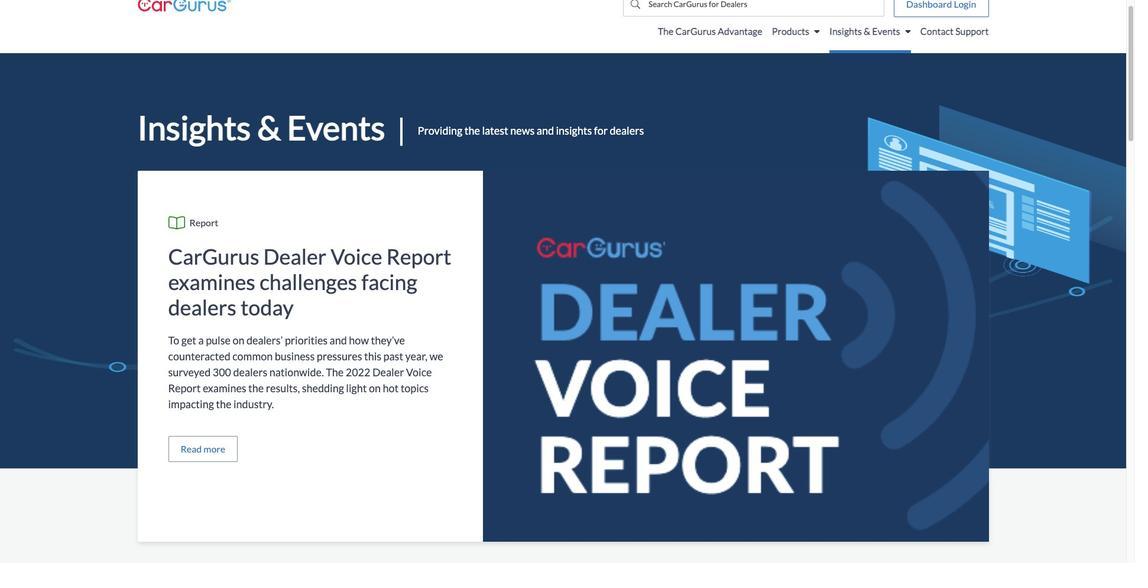 Task type: describe. For each thing, give the bounding box(es) containing it.
0 horizontal spatial the
[[216, 398, 231, 411]]

products
[[772, 25, 809, 37]]

dealers'
[[246, 334, 283, 347]]

0 vertical spatial insights
[[830, 25, 862, 37]]

pressures
[[317, 350, 362, 363]]

voice inside "cargurus dealer voice report examines challenges facing dealers today"
[[331, 244, 382, 270]]

1 vertical spatial insights
[[137, 108, 251, 147]]

cargurus dealer voice report examines challenges facing dealers today
[[168, 244, 451, 321]]

0 vertical spatial insights & events
[[830, 25, 900, 37]]

surveyed
[[168, 366, 211, 379]]

the cargurus advantage
[[658, 25, 763, 37]]

dealers for cargurus dealer voice report examines challenges facing dealers today
[[168, 295, 236, 321]]

contact
[[920, 25, 954, 37]]

nationwide.
[[269, 366, 324, 379]]

contact support link
[[920, 25, 989, 44]]

to
[[168, 334, 179, 347]]

common
[[232, 350, 273, 363]]

cargurus inside "cargurus dealer voice report examines challenges facing dealers today"
[[168, 244, 259, 270]]

providing the latest news and insights for dealers
[[418, 124, 644, 137]]

report inside "cargurus dealer voice report examines challenges facing dealers today"
[[386, 244, 451, 270]]

caret down image
[[905, 27, 911, 36]]

read more link
[[168, 436, 238, 462]]

latest
[[482, 124, 508, 137]]

read more
[[181, 443, 225, 454]]

hot
[[383, 382, 399, 395]]

report inside to get a pulse on dealers' priorities and how they've counteracted common business pressures this past year, we surveyed 300 dealers nationwide. the 2022 dealer voice report examines the results, shedding light on hot topics impacting the industry.
[[168, 382, 201, 395]]

1 vertical spatial events
[[287, 108, 385, 147]]

insights
[[556, 124, 592, 137]]

contact support
[[920, 25, 989, 37]]

1 vertical spatial &
[[257, 108, 281, 147]]

and inside to get a pulse on dealers' priorities and how they've counteracted common business pressures this past year, we surveyed 300 dealers nationwide. the 2022 dealer voice report examines the results, shedding light on hot topics impacting the industry.
[[330, 334, 347, 347]]

for
[[594, 124, 608, 137]]

1 horizontal spatial events
[[872, 25, 900, 37]]

cargurus logo image
[[137, 0, 231, 12]]

topics
[[401, 382, 429, 395]]

0 vertical spatial &
[[864, 25, 870, 37]]

priorities
[[285, 334, 328, 347]]

0 vertical spatial the
[[465, 124, 480, 137]]

we
[[430, 350, 443, 363]]

|
[[397, 112, 406, 147]]

pulse
[[206, 334, 231, 347]]

0 vertical spatial on
[[233, 334, 244, 347]]

providing
[[418, 124, 463, 137]]

this
[[364, 350, 381, 363]]

search image
[[631, 0, 640, 9]]

business
[[275, 350, 315, 363]]

examines inside "cargurus dealer voice report examines challenges facing dealers today"
[[168, 269, 255, 295]]

the cargurus advantage link
[[658, 25, 763, 44]]

year,
[[405, 350, 428, 363]]

0 vertical spatial and
[[537, 124, 554, 137]]



Task type: vqa. For each thing, say whether or not it's contained in the screenshot.
dealers related to Providing the latest news and insights for dealers
yes



Task type: locate. For each thing, give the bounding box(es) containing it.
the
[[465, 124, 480, 137], [248, 382, 264, 395], [216, 398, 231, 411]]

0 horizontal spatial dealer
[[263, 244, 327, 270]]

0 vertical spatial examines
[[168, 269, 255, 295]]

0 horizontal spatial events
[[287, 108, 385, 147]]

report
[[190, 217, 218, 228], [386, 244, 451, 270], [168, 382, 201, 395]]

0 vertical spatial dealers
[[610, 124, 644, 137]]

shedding
[[302, 382, 344, 395]]

dealers inside "cargurus dealer voice report examines challenges facing dealers today"
[[168, 295, 236, 321]]

1 horizontal spatial and
[[537, 124, 554, 137]]

0 horizontal spatial insights & events
[[137, 108, 385, 147]]

1 vertical spatial report
[[386, 244, 451, 270]]

1 horizontal spatial the
[[248, 382, 264, 395]]

cargurus logo link
[[137, 0, 231, 12]]

0 vertical spatial report
[[190, 217, 218, 228]]

examines up the pulse
[[168, 269, 255, 295]]

1 horizontal spatial dealer
[[372, 366, 404, 379]]

results,
[[266, 382, 300, 395]]

0 vertical spatial cargurus
[[676, 25, 716, 37]]

read more button
[[168, 436, 238, 462]]

examines
[[168, 269, 255, 295], [203, 382, 246, 395]]

the left the latest in the left of the page
[[465, 124, 480, 137]]

voice inside to get a pulse on dealers' priorities and how they've counteracted common business pressures this past year, we surveyed 300 dealers nationwide. the 2022 dealer voice report examines the results, shedding light on hot topics impacting the industry.
[[406, 366, 432, 379]]

0 horizontal spatial on
[[233, 334, 244, 347]]

the
[[658, 25, 674, 37], [326, 366, 344, 379]]

0 vertical spatial dealer
[[263, 244, 327, 270]]

to get a pulse on dealers' priorities and how they've counteracted common business pressures this past year, we surveyed 300 dealers nationwide. the 2022 dealer voice report examines the results, shedding light on hot topics impacting the industry.
[[168, 334, 443, 411]]

Search CarGurus for Dealers search field
[[647, 0, 884, 16]]

dealers right for
[[610, 124, 644, 137]]

examines inside to get a pulse on dealers' priorities and how they've counteracted common business pressures this past year, we surveyed 300 dealers nationwide. the 2022 dealer voice report examines the results, shedding light on hot topics impacting the industry.
[[203, 382, 246, 395]]

0 horizontal spatial cargurus
[[168, 244, 259, 270]]

support
[[956, 25, 989, 37]]

dealers
[[610, 124, 644, 137], [168, 295, 236, 321], [233, 366, 267, 379]]

and up pressures
[[330, 334, 347, 347]]

the left the industry.
[[216, 398, 231, 411]]

1 horizontal spatial voice
[[406, 366, 432, 379]]

challenges
[[260, 269, 357, 295]]

today
[[241, 295, 294, 321]]

0 horizontal spatial voice
[[331, 244, 382, 270]]

1 vertical spatial dealer
[[372, 366, 404, 379]]

1 horizontal spatial the
[[658, 25, 674, 37]]

caret down image
[[814, 27, 820, 36]]

0 horizontal spatial the
[[326, 366, 344, 379]]

cargurus
[[676, 25, 716, 37], [168, 244, 259, 270]]

news
[[510, 124, 535, 137]]

read
[[181, 443, 202, 454]]

how
[[349, 334, 369, 347]]

events
[[872, 25, 900, 37], [287, 108, 385, 147]]

0 horizontal spatial &
[[257, 108, 281, 147]]

dealer
[[263, 244, 327, 270], [372, 366, 404, 379]]

1 horizontal spatial insights & events
[[830, 25, 900, 37]]

dealer up today
[[263, 244, 327, 270]]

dealers for providing the latest news and insights for dealers
[[610, 124, 644, 137]]

0 vertical spatial events
[[872, 25, 900, 37]]

2 vertical spatial the
[[216, 398, 231, 411]]

examines down 300
[[203, 382, 246, 395]]

1 vertical spatial insights & events
[[137, 108, 385, 147]]

and right news
[[537, 124, 554, 137]]

1 horizontal spatial &
[[864, 25, 870, 37]]

0 horizontal spatial insights
[[137, 108, 251, 147]]

1 vertical spatial and
[[330, 334, 347, 347]]

&
[[864, 25, 870, 37], [257, 108, 281, 147]]

0 vertical spatial voice
[[331, 244, 382, 270]]

1 vertical spatial examines
[[203, 382, 246, 395]]

insights
[[830, 25, 862, 37], [137, 108, 251, 147]]

light
[[346, 382, 367, 395]]

dealer inside to get a pulse on dealers' priorities and how they've counteracted common business pressures this past year, we surveyed 300 dealers nationwide. the 2022 dealer voice report examines the results, shedding light on hot topics impacting the industry.
[[372, 366, 404, 379]]

1 vertical spatial dealers
[[168, 295, 236, 321]]

dealer inside "cargurus dealer voice report examines challenges facing dealers today"
[[263, 244, 327, 270]]

facing
[[361, 269, 417, 295]]

a
[[198, 334, 204, 347]]

1 horizontal spatial cargurus
[[676, 25, 716, 37]]

dealers up a
[[168, 295, 236, 321]]

dealers down the common
[[233, 366, 267, 379]]

and
[[537, 124, 554, 137], [330, 334, 347, 347]]

1 vertical spatial on
[[369, 382, 381, 395]]

on
[[233, 334, 244, 347], [369, 382, 381, 395]]

they've
[[371, 334, 405, 347]]

1 vertical spatial cargurus
[[168, 244, 259, 270]]

voice
[[331, 244, 382, 270], [406, 366, 432, 379]]

past
[[383, 350, 403, 363]]

1 horizontal spatial insights
[[830, 25, 862, 37]]

on left hot
[[369, 382, 381, 395]]

advantage
[[718, 25, 763, 37]]

more
[[204, 443, 225, 454]]

2 horizontal spatial the
[[465, 124, 480, 137]]

the up the industry.
[[248, 382, 264, 395]]

impacting
[[168, 398, 214, 411]]

1 horizontal spatial on
[[369, 382, 381, 395]]

insights & events
[[830, 25, 900, 37], [137, 108, 385, 147]]

counteracted
[[168, 350, 230, 363]]

300
[[213, 366, 231, 379]]

on right the pulse
[[233, 334, 244, 347]]

1 vertical spatial the
[[326, 366, 344, 379]]

0 horizontal spatial and
[[330, 334, 347, 347]]

1 vertical spatial voice
[[406, 366, 432, 379]]

dealers inside to get a pulse on dealers' priorities and how they've counteracted common business pressures this past year, we surveyed 300 dealers nationwide. the 2022 dealer voice report examines the results, shedding light on hot topics impacting the industry.
[[233, 366, 267, 379]]

get
[[181, 334, 196, 347]]

2022
[[346, 366, 370, 379]]

1 vertical spatial the
[[248, 382, 264, 395]]

industry.
[[234, 398, 274, 411]]

0 vertical spatial the
[[658, 25, 674, 37]]

dealer up hot
[[372, 366, 404, 379]]

2 vertical spatial dealers
[[233, 366, 267, 379]]

2 vertical spatial report
[[168, 382, 201, 395]]

the inside to get a pulse on dealers' priorities and how they've counteracted common business pressures this past year, we surveyed 300 dealers nationwide. the 2022 dealer voice report examines the results, shedding light on hot topics impacting the industry.
[[326, 366, 344, 379]]



